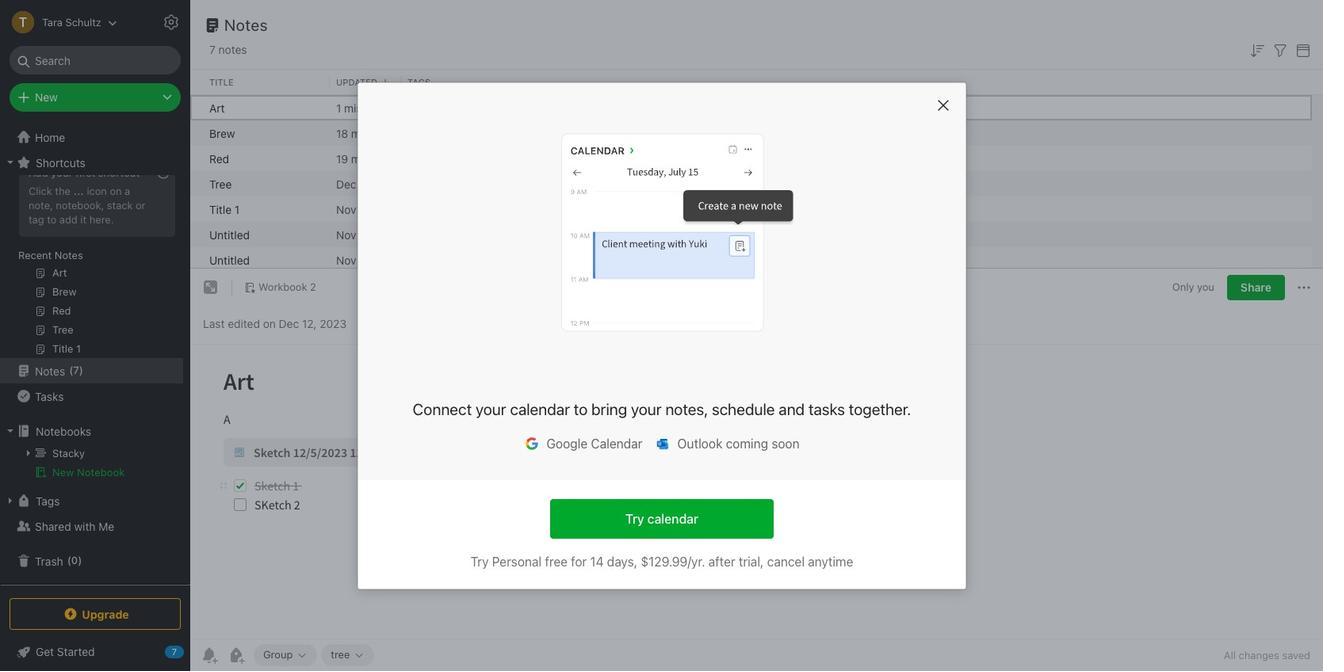 Task type: vqa. For each thing, say whether or not it's contained in the screenshot.


Task type: locate. For each thing, give the bounding box(es) containing it.
shortcuts button
[[0, 150, 183, 175]]

0 vertical spatial ago
[[366, 101, 385, 115]]

0 vertical spatial dec
[[336, 177, 356, 191]]

1 vertical spatial new
[[52, 466, 74, 479]]

2 vertical spatial nov
[[336, 253, 356, 267]]

1 horizontal spatial try
[[625, 511, 644, 526]]

your inside group
[[51, 166, 73, 179]]

only you
[[1172, 281, 1215, 293]]

( for trash
[[67, 554, 71, 567]]

1 vertical spatial nov
[[336, 228, 356, 241]]

(
[[69, 364, 73, 377], [67, 554, 71, 567]]

19 min ago
[[336, 152, 392, 165]]

click the ...
[[29, 185, 84, 197]]

new button
[[10, 83, 181, 112]]

share button
[[1227, 275, 1285, 300]]

untitled for nov 13
[[209, 253, 250, 267]]

upgrade button
[[10, 599, 181, 630]]

you
[[1197, 281, 1215, 293]]

0 vertical spatial on
[[110, 185, 122, 197]]

0 horizontal spatial tags
[[36, 494, 60, 508]]

1 vertical spatial notes
[[55, 249, 83, 262]]

min
[[344, 101, 363, 115], [351, 126, 370, 140], [351, 152, 370, 165]]

calendar up google
[[510, 400, 570, 418]]

1 horizontal spatial to
[[573, 400, 587, 418]]

untitled down title 1
[[209, 228, 250, 241]]

all changes saved
[[1224, 649, 1310, 662]]

try
[[625, 511, 644, 526], [470, 555, 488, 569]]

0 vertical spatial to
[[47, 213, 57, 226]]

your up the the
[[51, 166, 73, 179]]

7 left notes
[[209, 43, 216, 56]]

( for notes
[[69, 364, 73, 377]]

expand notebooks image
[[4, 425, 17, 438]]

$129.99/yr.
[[640, 555, 705, 569]]

me
[[99, 520, 114, 533]]

recent
[[18, 249, 52, 262]]

) right trash
[[78, 554, 82, 567]]

google calendar
[[546, 436, 642, 451]]

days,
[[607, 555, 637, 569]]

after
[[708, 555, 735, 569]]

1 down 'brew'
[[235, 203, 240, 216]]

group button
[[254, 645, 317, 667]]

nov
[[336, 203, 356, 216], [336, 228, 356, 241], [336, 253, 356, 267]]

cancel
[[767, 555, 804, 569]]

tree button
[[321, 645, 374, 667]]

min right the 18
[[351, 126, 370, 140]]

1 horizontal spatial on
[[263, 317, 276, 331]]

last edited on dec 12, 2023
[[203, 317, 347, 331]]

on
[[110, 185, 122, 197], [263, 317, 276, 331]]

0 vertical spatial notes
[[224, 16, 268, 34]]

2 vertical spatial ago
[[373, 152, 392, 165]]

on right edited
[[263, 317, 276, 331]]

None search field
[[21, 46, 170, 75]]

your right connect in the left bottom of the page
[[475, 400, 506, 418]]

connect
[[412, 400, 471, 418]]

new left notebook
[[52, 466, 74, 479]]

art
[[209, 101, 225, 115]]

settings image
[[162, 13, 181, 32]]

your
[[51, 166, 73, 179], [475, 400, 506, 418], [631, 400, 661, 418]]

title
[[209, 77, 234, 87], [209, 203, 232, 216]]

connect your calendar to bring your notes, schedule and tasks together.
[[412, 400, 911, 418]]

1
[[336, 101, 341, 115], [235, 203, 240, 216]]

anytime
[[808, 555, 853, 569]]

to right tag
[[47, 213, 57, 226]]

on left a
[[110, 185, 122, 197]]

notes,
[[665, 400, 708, 418]]

min down updated
[[344, 101, 363, 115]]

0 horizontal spatial 7
[[73, 364, 79, 377]]

1 horizontal spatial calendar
[[647, 511, 698, 526]]

27
[[359, 228, 372, 241]]

1 vertical spatial try
[[470, 555, 488, 569]]

add a reminder image
[[200, 646, 219, 665]]

on inside note window element
[[263, 317, 276, 331]]

notes right 'recent'
[[55, 249, 83, 262]]

new up home
[[35, 90, 58, 104]]

1 vertical spatial (
[[67, 554, 71, 567]]

1 nov from the top
[[336, 203, 356, 216]]

new inside new notebook button
[[52, 466, 74, 479]]

1 horizontal spatial your
[[475, 400, 506, 418]]

title up art
[[209, 77, 234, 87]]

1 vertical spatial min
[[351, 126, 370, 140]]

untitled up 'expand note' image
[[209, 253, 250, 267]]

0 vertical spatial tags
[[407, 77, 431, 87]]

bring
[[591, 400, 627, 418]]

nov left the 13
[[336, 253, 356, 267]]

group
[[263, 649, 293, 661]]

ago
[[366, 101, 385, 115], [373, 126, 392, 140], [373, 152, 392, 165]]

ago up "18 min ago"
[[366, 101, 385, 115]]

outlook
[[677, 436, 722, 451]]

arrow image
[[22, 447, 35, 460]]

notebooks link
[[0, 419, 183, 444]]

untitled
[[209, 228, 250, 241], [209, 253, 250, 267]]

notes inside notes ( 7 )
[[35, 364, 65, 378]]

1 vertical spatial to
[[573, 400, 587, 418]]

0 vertical spatial (
[[69, 364, 73, 377]]

( right trash
[[67, 554, 71, 567]]

1 vertical spatial ago
[[373, 126, 392, 140]]

0 horizontal spatial your
[[51, 166, 73, 179]]

0 horizontal spatial to
[[47, 213, 57, 226]]

new inside new popup button
[[35, 90, 58, 104]]

row group
[[190, 70, 1323, 95], [190, 95, 1312, 273]]

3 nov from the top
[[336, 253, 356, 267]]

0 vertical spatial nov
[[336, 203, 356, 216]]

tree
[[0, 124, 190, 584]]

( up tasks button
[[69, 364, 73, 377]]

trial,
[[738, 555, 763, 569]]

0 horizontal spatial on
[[110, 185, 122, 197]]

nov left 28
[[336, 203, 356, 216]]

2 title from the top
[[209, 203, 232, 216]]

tags up the shared
[[36, 494, 60, 508]]

1 horizontal spatial 1
[[336, 101, 341, 115]]

2 nov from the top
[[336, 228, 356, 241]]

0 horizontal spatial 1
[[235, 203, 240, 216]]

2 vertical spatial min
[[351, 152, 370, 165]]

1 vertical spatial dec
[[279, 317, 299, 331]]

1 vertical spatial title
[[209, 203, 232, 216]]

1 vertical spatial on
[[263, 317, 276, 331]]

0 vertical spatial new
[[35, 90, 58, 104]]

0 vertical spatial calendar
[[510, 400, 570, 418]]

your right bring
[[631, 400, 661, 418]]

expand tags image
[[4, 495, 17, 507]]

title for title 1
[[209, 203, 232, 216]]

tasks
[[35, 390, 64, 403]]

calendar inside tab panel
[[510, 400, 570, 418]]

1 up the 18
[[336, 101, 341, 115]]

edited
[[228, 317, 260, 331]]

trash ( 0 )
[[35, 554, 82, 568]]

2 row group from the top
[[190, 95, 1312, 273]]

updated
[[336, 77, 377, 87]]

dec
[[336, 177, 356, 191], [279, 317, 299, 331]]

notes up tasks
[[35, 364, 65, 378]]

7
[[209, 43, 216, 56], [73, 364, 79, 377]]

( inside trash ( 0 )
[[67, 554, 71, 567]]

) inside notes ( 7 )
[[79, 364, 83, 377]]

1 horizontal spatial 7
[[209, 43, 216, 56]]

shared with me link
[[0, 514, 183, 539]]

dec left the 5
[[336, 177, 356, 191]]

tree containing home
[[0, 124, 190, 584]]

2 vertical spatial notes
[[35, 364, 65, 378]]

stack
[[107, 199, 133, 212]]

1 vertical spatial 7
[[73, 364, 79, 377]]

calendar
[[510, 400, 570, 418], [647, 511, 698, 526]]

ago for 19 min ago
[[373, 152, 392, 165]]

red
[[209, 152, 229, 165]]

ago down "18 min ago"
[[373, 152, 392, 165]]

shared with me
[[35, 520, 114, 533]]

tags right updated
[[407, 77, 431, 87]]

18 min ago
[[336, 126, 392, 140]]

( inside notes ( 7 )
[[69, 364, 73, 377]]

0 vertical spatial min
[[344, 101, 363, 115]]

try calendar button
[[550, 499, 773, 539]]

) up tasks button
[[79, 364, 83, 377]]

title down tree
[[209, 203, 232, 216]]

dec 5
[[336, 177, 366, 191]]

0 horizontal spatial dec
[[279, 317, 299, 331]]

0 vertical spatial untitled
[[209, 228, 250, 241]]

new for new
[[35, 90, 58, 104]]

to left bring
[[573, 400, 587, 418]]

1 vertical spatial calendar
[[647, 511, 698, 526]]

14
[[590, 555, 603, 569]]

last
[[203, 317, 225, 331]]

all
[[1224, 649, 1236, 662]]

1 vertical spatial tags
[[36, 494, 60, 508]]

notes
[[224, 16, 268, 34], [55, 249, 83, 262], [35, 364, 65, 378]]

group containing add your first shortcut
[[0, 152, 183, 365]]

to
[[47, 213, 57, 226], [573, 400, 587, 418]]

workbook 2
[[258, 281, 316, 294]]

try left personal
[[470, 555, 488, 569]]

0 vertical spatial title
[[209, 77, 234, 87]]

0 horizontal spatial try
[[470, 555, 488, 569]]

1 vertical spatial untitled
[[209, 253, 250, 267]]

home
[[35, 130, 65, 144]]

here.
[[89, 213, 114, 226]]

soon
[[771, 436, 799, 451]]

min right 19
[[351, 152, 370, 165]]

min for 1
[[344, 101, 363, 115]]

nov left 27
[[336, 228, 356, 241]]

) for notes
[[79, 364, 83, 377]]

new notebook button
[[0, 463, 183, 482]]

0 vertical spatial )
[[79, 364, 83, 377]]

tree
[[331, 649, 350, 661]]

1 title from the top
[[209, 77, 234, 87]]

1 vertical spatial )
[[78, 554, 82, 567]]

note window element
[[190, 269, 1323, 672]]

...
[[73, 185, 84, 197]]

0 horizontal spatial calendar
[[510, 400, 570, 418]]

dec left 12, on the top left
[[279, 317, 299, 331]]

1 horizontal spatial dec
[[336, 177, 356, 191]]

2 untitled from the top
[[209, 253, 250, 267]]

tags inside button
[[36, 494, 60, 508]]

) inside trash ( 0 )
[[78, 554, 82, 567]]

schedule
[[711, 400, 775, 418]]

calendar up $129.99/yr.
[[647, 511, 698, 526]]

a
[[125, 185, 130, 197]]

ago up 19 min ago
[[373, 126, 392, 140]]

18
[[336, 126, 348, 140]]

1 untitled from the top
[[209, 228, 250, 241]]

7 up tasks button
[[73, 364, 79, 377]]

1 row group from the top
[[190, 70, 1323, 95]]

try inside button
[[625, 511, 644, 526]]

trash
[[35, 555, 63, 568]]

13
[[359, 253, 371, 267]]

notes up notes
[[224, 16, 268, 34]]

try up days,
[[625, 511, 644, 526]]

tags button
[[0, 488, 183, 514]]

cancel image
[[932, 94, 954, 116]]

share
[[1241, 280, 1272, 294]]

group
[[0, 152, 183, 365]]

0 vertical spatial try
[[625, 511, 644, 526]]



Task type: describe. For each thing, give the bounding box(es) containing it.
dec inside note window element
[[279, 317, 299, 331]]

connect your calendar to bring your notes, schedule and tasks together. tab panel
[[358, 83, 965, 480]]

your for first
[[51, 166, 73, 179]]

title 1
[[209, 203, 240, 216]]

upgrade
[[82, 608, 129, 621]]

notes for notes
[[224, 16, 268, 34]]

brew
[[209, 126, 235, 140]]

1 vertical spatial 1
[[235, 203, 240, 216]]

nov for nov 27
[[336, 228, 356, 241]]

nov 13
[[336, 253, 371, 267]]

or
[[136, 199, 145, 212]]

try for try personal free for 14 days, $129.99/yr. after trial, cancel anytime
[[470, 555, 488, 569]]

tasks button
[[0, 384, 183, 409]]

new notebook group
[[0, 444, 183, 488]]

add tag image
[[227, 646, 246, 665]]

try for try calendar
[[625, 511, 644, 526]]

2 horizontal spatial your
[[631, 400, 661, 418]]

2
[[310, 281, 316, 294]]

title for title
[[209, 77, 234, 87]]

to inside connect your calendar to bring your notes, schedule and tasks together. tab panel
[[573, 400, 587, 418]]

7 inside notes ( 7 )
[[73, 364, 79, 377]]

for
[[571, 555, 587, 569]]

Note Editor text field
[[190, 345, 1323, 639]]

28
[[359, 203, 373, 216]]

row group containing art
[[190, 95, 1312, 273]]

recent notes
[[18, 249, 83, 262]]

the
[[55, 185, 70, 197]]

saved
[[1282, 649, 1310, 662]]

notes ( 7 )
[[35, 364, 83, 378]]

with
[[74, 520, 96, 533]]

5
[[359, 177, 366, 191]]

first
[[76, 166, 95, 179]]

notes for notes ( 7 )
[[35, 364, 65, 378]]

only
[[1172, 281, 1194, 293]]

it
[[80, 213, 87, 226]]

nov 28
[[336, 203, 373, 216]]

try calendar
[[625, 511, 698, 526]]

min for 19
[[351, 152, 370, 165]]

tag
[[29, 213, 44, 226]]

add
[[29, 166, 48, 179]]

tree
[[209, 177, 232, 191]]

7 notes
[[209, 43, 247, 56]]

ago for 1 min ago
[[366, 101, 385, 115]]

2023
[[320, 317, 347, 331]]

new for new notebook
[[52, 466, 74, 479]]

calendar
[[591, 436, 642, 451]]

and
[[778, 400, 804, 418]]

nov for nov 13
[[336, 253, 356, 267]]

changes
[[1239, 649, 1279, 662]]

free
[[545, 555, 567, 569]]

1 min ago
[[336, 101, 385, 115]]

min for 18
[[351, 126, 370, 140]]

expand note image
[[201, 278, 220, 297]]

personal
[[492, 555, 541, 569]]

icon
[[87, 185, 107, 197]]

group inside tree
[[0, 152, 183, 365]]

google
[[546, 436, 587, 451]]

notebook,
[[56, 199, 104, 212]]

notes
[[218, 43, 247, 56]]

to inside icon on a note, notebook, stack or tag to add it here.
[[47, 213, 57, 226]]

1 horizontal spatial tags
[[407, 77, 431, 87]]

0
[[71, 554, 78, 567]]

icon on a note, notebook, stack or tag to add it here.
[[29, 185, 145, 226]]

shortcuts
[[36, 156, 85, 169]]

coming
[[725, 436, 768, 451]]

0 vertical spatial 1
[[336, 101, 341, 115]]

notebooks
[[36, 425, 91, 438]]

add your first shortcut
[[29, 166, 140, 179]]

click
[[29, 185, 52, 197]]

Search text field
[[21, 46, 170, 75]]

shortcut
[[98, 166, 140, 179]]

workbook
[[258, 281, 307, 294]]

your for calendar
[[475, 400, 506, 418]]

on inside icon on a note, notebook, stack or tag to add it here.
[[110, 185, 122, 197]]

calendar inside button
[[647, 511, 698, 526]]

shared
[[35, 520, 71, 533]]

untitled for nov 27
[[209, 228, 250, 241]]

workbook 2 button
[[239, 277, 322, 299]]

tasks
[[808, 400, 845, 418]]

nov for nov 28
[[336, 203, 356, 216]]

outlook coming soon
[[677, 436, 799, 451]]

) for trash
[[78, 554, 82, 567]]

home link
[[0, 124, 190, 150]]

together.
[[849, 400, 911, 418]]

ago for 18 min ago
[[373, 126, 392, 140]]

add
[[59, 213, 78, 226]]

0 vertical spatial 7
[[209, 43, 216, 56]]

note,
[[29, 199, 53, 212]]

row group containing title
[[190, 70, 1323, 95]]

19
[[336, 152, 348, 165]]

nov 27
[[336, 228, 372, 241]]

12,
[[302, 317, 317, 331]]

notebook
[[77, 466, 125, 479]]

new notebook
[[52, 466, 125, 479]]



